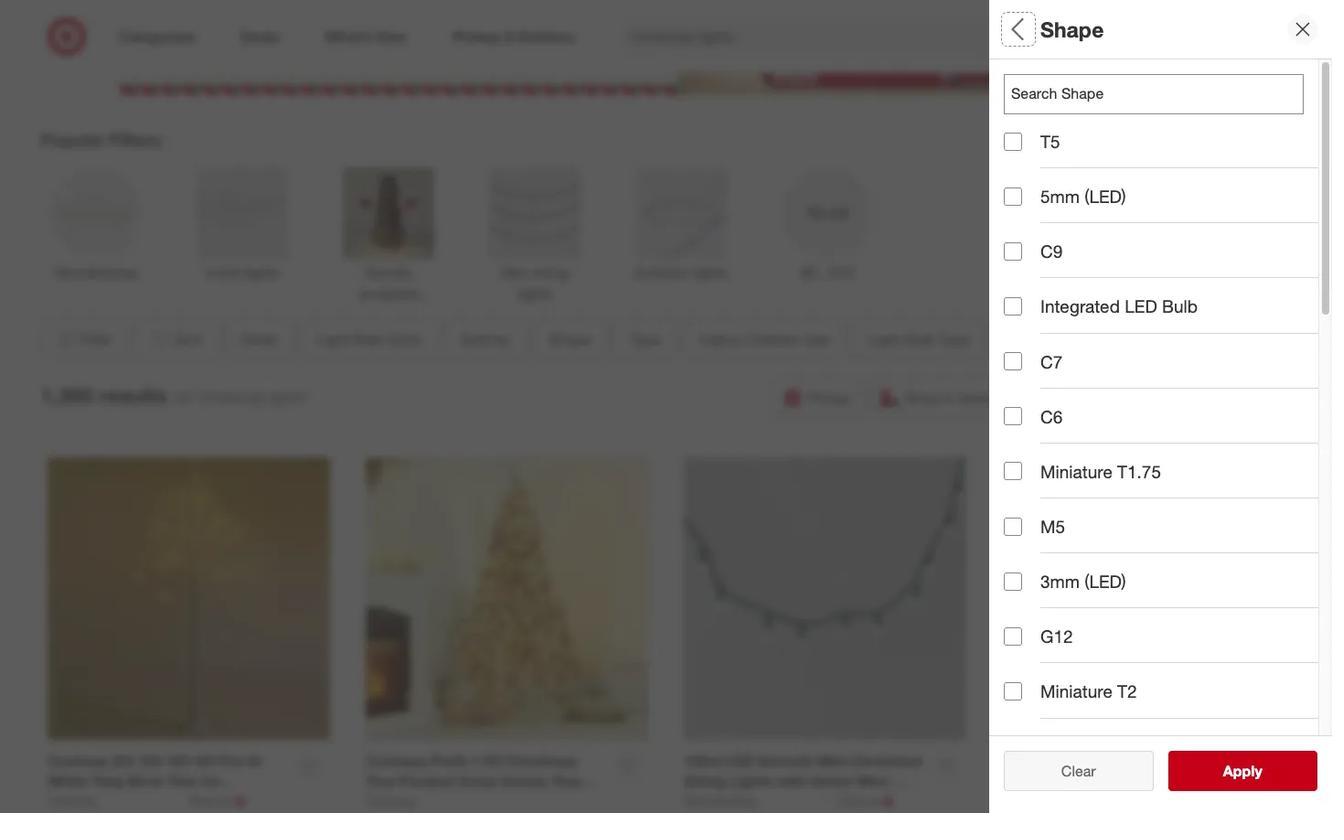 Task type: describe. For each thing, give the bounding box(es) containing it.
none text field inside shape dialog
[[1005, 74, 1305, 114]]

What can we help you find? suggestions appear below search field
[[620, 16, 1075, 57]]

$0 - $15
[[801, 263, 854, 282]]

apply
[[1224, 762, 1263, 780]]

results for 1,360
[[99, 383, 167, 408]]

day
[[1087, 388, 1113, 407]]

led inside 100ct led smooth mini christmas string lights with green wire - wondershop™
[[726, 752, 755, 770]]

¬ for -
[[882, 793, 894, 811]]

string inside 100ct led smooth mini christmas string lights with green wire - wondershop™
[[684, 773, 726, 791]]

shape dialog
[[990, 0, 1333, 813]]

light bulb color button inside all filters dialog
[[1005, 124, 1319, 188]]

use inside all filters dialog
[[1136, 399, 1168, 420]]

0 horizontal spatial deals button
[[225, 319, 293, 359]]

indoor inside all filters dialog
[[1005, 399, 1058, 420]]

operated
[[1092, 752, 1158, 770]]

mini string lights
[[501, 263, 569, 303]]

Miniature T2 checkbox
[[1005, 682, 1023, 701]]

0 horizontal spatial wondershop link
[[41, 164, 150, 283]]

lighted length button
[[1005, 572, 1319, 636]]

green
[[811, 773, 853, 791]]

all
[[1005, 16, 1030, 42]]

30ct battery operated led christmas dewdrop fairy string lights warm white with silv link
[[1003, 751, 1242, 813]]

see results
[[1205, 762, 1282, 780]]

lights"
[[269, 388, 309, 406]]

c9
[[1041, 241, 1063, 262]]

1 horizontal spatial sold by button
[[1005, 188, 1319, 252]]

miniature t1.75
[[1041, 461, 1162, 482]]

outdoor lights link
[[626, 164, 736, 283]]

clear all button
[[1005, 751, 1154, 791]]

1 vertical spatial by
[[495, 330, 510, 348]]

same day delivery
[[1045, 388, 1169, 407]]

costway inside costway 2ft/ 4ft/ 5ft/ 6ft pre-lit white twig birch tree for christmas holiday w/ led lights
[[48, 752, 108, 770]]

xmas
[[458, 773, 497, 791]]

filters
[[110, 129, 161, 150]]

0 vertical spatial brand
[[1009, 330, 1048, 348]]

1 vertical spatial indoor outdoor use button
[[1005, 380, 1319, 444]]

light bulb color inside all filters dialog
[[1005, 142, 1139, 163]]

clear for clear
[[1062, 762, 1097, 780]]

at for -
[[868, 793, 879, 809]]

holiday
[[123, 793, 175, 812]]

with inside 100ct led smooth mini christmas string lights with green wire - wondershop™
[[777, 773, 807, 791]]

miniature for miniature t2
[[1041, 681, 1113, 702]]

0 horizontal spatial light bulb type button
[[853, 319, 986, 359]]

all filters dialog
[[990, 0, 1333, 813]]

c7
[[1041, 351, 1063, 372]]

shipping button
[[1188, 377, 1292, 418]]

0 horizontal spatial sold
[[461, 330, 491, 348]]

popular
[[41, 129, 105, 150]]

7.5ft
[[471, 752, 502, 770]]

novelty sculpture lights
[[358, 263, 419, 323]]

t2
[[1118, 681, 1138, 702]]

1 vertical spatial brand button
[[1005, 508, 1319, 572]]

Miniature T1.75 checkbox
[[1005, 462, 1023, 481]]

led inside 30ct battery operated led christmas dewdrop fairy string lights warm white with silv
[[1162, 752, 1191, 770]]

costway down twig
[[48, 793, 97, 809]]

¬ for tree
[[234, 793, 246, 811]]

all filters
[[1005, 16, 1092, 42]]

shipping
[[1222, 388, 1280, 407]]

3mm (LED) checkbox
[[1005, 572, 1023, 591]]

price
[[1005, 655, 1048, 676]]

christmas inside 30ct battery operated led christmas dewdrop fairy string lights warm white with silv
[[1003, 773, 1074, 791]]

icicle lights link
[[187, 164, 297, 283]]

twig
[[91, 773, 123, 791]]

integrated
[[1041, 296, 1121, 317]]

lights inside novelty sculpture lights
[[371, 305, 406, 323]]

shop in store
[[905, 388, 992, 407]]

wondershop™
[[684, 793, 780, 812]]

w/
[[179, 793, 197, 812]]

white inside 30ct battery operated led christmas dewdrop fairy string lights warm white with silv
[[1094, 793, 1134, 812]]

0 horizontal spatial type button
[[614, 319, 676, 359]]

- inside 100ct led smooth mini christmas string lights with green wire - wondershop™
[[893, 773, 899, 791]]

outdoor inside all filters dialog
[[1063, 399, 1131, 420]]

0 horizontal spatial sold by
[[461, 330, 510, 348]]

lights inside mini string lights
[[517, 284, 552, 303]]

sort button
[[133, 319, 218, 359]]

led inside shape dialog
[[1125, 296, 1158, 317]]

0 horizontal spatial deals
[[241, 330, 278, 348]]

c6
[[1041, 406, 1063, 427]]

costway down "flocked"
[[366, 793, 416, 809]]

flocked
[[399, 773, 454, 791]]

5mm (LED) checkbox
[[1005, 187, 1023, 206]]

search button
[[1063, 16, 1107, 60]]

3mm
[[1041, 571, 1080, 592]]

type down 'integrated led bulb' checkbox
[[1005, 335, 1043, 356]]

by inside all filters dialog
[[1046, 206, 1066, 227]]

shop
[[905, 388, 940, 407]]

fairy
[[1145, 773, 1180, 791]]

string inside 30ct battery operated led christmas dewdrop fairy string lights warm white with silv
[[1184, 773, 1226, 791]]

costway prelit 7.5ft christmas tree flocked xmas snowy tree 450 led lights
[[366, 752, 581, 812]]

0 vertical spatial deals button
[[1005, 59, 1319, 124]]

450
[[366, 793, 390, 812]]

deals inside all filters dialog
[[1005, 78, 1051, 99]]

1 vertical spatial sold by button
[[445, 319, 526, 359]]

price button
[[1005, 636, 1319, 700]]

1 horizontal spatial outdoor
[[746, 330, 800, 348]]

costway inside costway prelit 7.5ft christmas tree flocked xmas snowy tree 450 led lights
[[366, 752, 427, 770]]

1 vertical spatial wondershop
[[684, 793, 757, 809]]

$0 - $15 link
[[773, 164, 882, 283]]

C6 checkbox
[[1005, 407, 1023, 426]]

1,360
[[41, 383, 93, 408]]

snowy
[[501, 773, 548, 791]]

at for tree
[[219, 793, 230, 809]]

sold by inside all filters dialog
[[1005, 206, 1066, 227]]

pickup button
[[774, 377, 864, 418]]

0 horizontal spatial shape button
[[533, 319, 607, 359]]

filter button
[[41, 319, 126, 359]]

integrated led bulb
[[1041, 296, 1199, 317]]

"christmas
[[196, 388, 265, 406]]

t1.75
[[1118, 461, 1162, 482]]

battery
[[1037, 752, 1088, 770]]

light bulb type inside all filters dialog
[[1005, 463, 1132, 484]]

novelty
[[364, 263, 413, 282]]

clear for clear all
[[1053, 762, 1087, 780]]

100ct led smooth mini christmas string lights with green wire - wondershop™ link
[[684, 751, 924, 812]]

3 tree from the left
[[552, 773, 581, 791]]

2 tree from the left
[[366, 773, 395, 791]]

type down outdoor lights on the top of page
[[630, 330, 661, 348]]

all
[[1091, 762, 1106, 780]]

indoor outdoor use inside all filters dialog
[[1005, 399, 1168, 420]]

see
[[1205, 762, 1231, 780]]

lights inside 30ct battery operated led christmas dewdrop fairy string lights warm white with silv
[[1003, 793, 1046, 812]]

delivery
[[1117, 388, 1169, 407]]

for inside costway 2ft/ 4ft/ 5ft/ 6ft pre-lit white twig birch tree for christmas holiday w/ led lights
[[202, 773, 221, 791]]

warm
[[1050, 793, 1090, 812]]

0 vertical spatial use
[[804, 330, 830, 348]]

led inside costway 2ft/ 4ft/ 5ft/ 6ft pre-lit white twig birch tree for christmas holiday w/ led lights
[[201, 793, 230, 812]]

0 vertical spatial indoor outdoor use button
[[684, 319, 846, 359]]

search
[[1063, 29, 1107, 47]]

pre-
[[219, 752, 249, 770]]

for inside 1,360 results for "christmas lights"
[[175, 388, 192, 406]]

outdoor lights
[[634, 263, 728, 282]]

string
[[532, 263, 569, 282]]

filter
[[80, 330, 112, 348]]

sold inside all filters dialog
[[1005, 206, 1041, 227]]

tree inside costway 2ft/ 4ft/ 5ft/ 6ft pre-lit white twig birch tree for christmas holiday w/ led lights
[[168, 773, 198, 791]]

led inside costway prelit 7.5ft christmas tree flocked xmas snowy tree 450 led lights
[[394, 793, 423, 812]]

miniature for miniature t1.75
[[1041, 461, 1113, 482]]

3mm (led)
[[1041, 571, 1127, 592]]

costway prelit 7.5ft christmas tree flocked xmas snowy tree 450 led lights link
[[366, 751, 606, 812]]

popular filters
[[41, 129, 161, 150]]



Task type: locate. For each thing, give the bounding box(es) containing it.
new at ¬
[[190, 793, 246, 811]]

1 horizontal spatial at
[[868, 793, 879, 809]]

costway link down "flocked"
[[366, 793, 416, 811]]

christmas down 30ct
[[1003, 773, 1074, 791]]

light bulb type button
[[853, 319, 986, 359], [1005, 444, 1319, 508]]

¬ right new
[[234, 793, 246, 811]]

2 string from the left
[[1184, 773, 1226, 791]]

sort
[[174, 330, 203, 348]]

filters
[[1036, 16, 1092, 42]]

1 horizontal spatial -
[[893, 773, 899, 791]]

0 horizontal spatial indoor outdoor use button
[[684, 319, 846, 359]]

tree down 5ft/
[[168, 773, 198, 791]]

2 only at ¬ from the left
[[1157, 793, 1213, 811]]

indoor outdoor use button
[[684, 319, 846, 359], [1005, 380, 1319, 444]]

0 vertical spatial shape
[[1041, 16, 1105, 42]]

0 vertical spatial indoor outdoor use
[[699, 330, 830, 348]]

0 vertical spatial mini
[[501, 263, 528, 282]]

5mm (led)
[[1041, 186, 1127, 207]]

1 vertical spatial indoor outdoor use
[[1005, 399, 1168, 420]]

(led) right 3mm
[[1085, 571, 1127, 592]]

wondershop down 100ct
[[684, 793, 757, 809]]

1 horizontal spatial white
[[1094, 793, 1134, 812]]

t5
[[1041, 131, 1061, 152]]

white left twig
[[48, 773, 87, 791]]

light bulb color
[[1005, 142, 1139, 163], [316, 330, 422, 348]]

led up fairy
[[1162, 752, 1191, 770]]

1 horizontal spatial costway link
[[366, 793, 416, 811]]

by down mini string lights
[[495, 330, 510, 348]]

for left "christmas
[[175, 388, 192, 406]]

0 horizontal spatial for
[[175, 388, 192, 406]]

at right new
[[219, 793, 230, 809]]

2 ¬ from the left
[[882, 793, 894, 811]]

2 vertical spatial outdoor
[[1063, 399, 1131, 420]]

deals up t5 option
[[1005, 78, 1051, 99]]

- right wire at the bottom
[[893, 773, 899, 791]]

0 horizontal spatial results
[[99, 383, 167, 408]]

results for see
[[1235, 762, 1282, 780]]

1 vertical spatial wondershop link
[[684, 793, 835, 811]]

0 horizontal spatial -
[[821, 263, 826, 282]]

0 horizontal spatial sold by button
[[445, 319, 526, 359]]

store
[[959, 388, 992, 407]]

1 horizontal spatial deals button
[[1005, 59, 1319, 124]]

0 horizontal spatial only
[[838, 793, 864, 809]]

wondershop link down smooth
[[684, 793, 835, 811]]

1 horizontal spatial light bulb color
[[1005, 142, 1139, 163]]

0 horizontal spatial only at ¬
[[838, 793, 894, 811]]

30ct
[[1003, 752, 1033, 770]]

Integrated LED Bulb checkbox
[[1005, 297, 1023, 316]]

2 horizontal spatial ¬
[[1201, 793, 1213, 811]]

novelty sculpture lights link
[[333, 164, 443, 323]]

0 vertical spatial sold by
[[1005, 206, 1066, 227]]

clear button
[[1005, 751, 1154, 791]]

2 miniature from the top
[[1041, 681, 1113, 702]]

use up pickup button
[[804, 330, 830, 348]]

type down same day delivery
[[1094, 463, 1132, 484]]

at inside new at ¬
[[219, 793, 230, 809]]

white
[[48, 773, 87, 791], [1094, 793, 1134, 812]]

mini inside 100ct led smooth mini christmas string lights with green wire - wondershop™
[[818, 752, 847, 770]]

1 vertical spatial deals
[[241, 330, 278, 348]]

deals up "christmas
[[241, 330, 278, 348]]

costway link down twig
[[48, 793, 186, 811]]

$15
[[830, 263, 854, 282]]

christmas up wire at the bottom
[[851, 752, 923, 770]]

0 vertical spatial sold
[[1005, 206, 1041, 227]]

(led) right 5mm
[[1085, 186, 1127, 207]]

indoor down outdoor lights on the top of page
[[699, 330, 742, 348]]

lights inside 100ct led smooth mini christmas string lights with green wire - wondershop™
[[730, 773, 773, 791]]

lights up 'wondershop™'
[[730, 773, 773, 791]]

by up c9 at the right top
[[1046, 206, 1066, 227]]

lighted length
[[1005, 591, 1129, 612]]

1 vertical spatial brand
[[1005, 527, 1054, 548]]

prelit
[[431, 752, 467, 770]]

T5 checkbox
[[1005, 132, 1023, 151]]

mini inside mini string lights
[[501, 263, 528, 282]]

0 vertical spatial for
[[175, 388, 192, 406]]

use right day
[[1136, 399, 1168, 420]]

shape up 'integrated led bulb' checkbox
[[1005, 270, 1057, 292]]

2 (led) from the top
[[1085, 571, 1127, 592]]

costway link
[[48, 793, 186, 811], [366, 793, 416, 811]]

type button up delivery
[[1005, 316, 1319, 380]]

shop in store button
[[871, 377, 1004, 418]]

pickup
[[808, 388, 852, 407]]

sold by down 5mm (led) checkbox
[[1005, 206, 1066, 227]]

C9 checkbox
[[1005, 242, 1023, 261]]

1 vertical spatial light bulb color
[[316, 330, 422, 348]]

100ct led smooth mini christmas string lights with green wire - wondershop™ image
[[684, 458, 967, 740], [684, 458, 967, 740]]

type button down outdoor lights on the top of page
[[614, 319, 676, 359]]

2 costway link from the left
[[366, 793, 416, 811]]

0 vertical spatial results
[[99, 383, 167, 408]]

0 vertical spatial light bulb type
[[868, 330, 970, 348]]

1 vertical spatial shape button
[[533, 319, 607, 359]]

mini left string
[[501, 263, 528, 282]]

clear inside all filters dialog
[[1053, 762, 1087, 780]]

1 vertical spatial deals button
[[225, 319, 293, 359]]

color up 5mm (led)
[[1094, 142, 1139, 163]]

3 at from the left
[[1186, 793, 1197, 809]]

- right $0
[[821, 263, 826, 282]]

bulb
[[1051, 142, 1089, 163], [1163, 296, 1199, 317], [353, 330, 383, 348], [905, 330, 935, 348], [1051, 463, 1089, 484]]

bulb inside shape dialog
[[1163, 296, 1199, 317]]

1 horizontal spatial sold by
[[1005, 206, 1066, 227]]

led right "integrated"
[[1125, 296, 1158, 317]]

brand button down t1.75
[[1005, 508, 1319, 572]]

0 vertical spatial wondershop
[[54, 263, 137, 282]]

brand up 3mm (led) option
[[1005, 527, 1054, 548]]

1 tree from the left
[[168, 773, 198, 791]]

with
[[777, 773, 807, 791], [1138, 793, 1168, 812]]

0 horizontal spatial color
[[387, 330, 422, 348]]

christmas inside 100ct led smooth mini christmas string lights with green wire - wondershop™
[[851, 752, 923, 770]]

1 vertical spatial for
[[202, 773, 221, 791]]

$0
[[801, 263, 817, 282]]

costway up twig
[[48, 752, 108, 770]]

wondershop link
[[41, 164, 150, 283], [684, 793, 835, 811]]

shape button
[[1005, 252, 1319, 316], [533, 319, 607, 359]]

at
[[219, 793, 230, 809], [868, 793, 879, 809], [1186, 793, 1197, 809]]

tree up 450
[[366, 773, 395, 791]]

led right 100ct
[[726, 752, 755, 770]]

1,360 results for "christmas lights"
[[41, 383, 309, 408]]

0 vertical spatial with
[[777, 773, 807, 791]]

only at ¬
[[838, 793, 894, 811], [1157, 793, 1213, 811]]

sold by
[[1005, 206, 1066, 227], [461, 330, 510, 348]]

only at ¬ down fairy
[[1157, 793, 1213, 811]]

tree
[[168, 773, 198, 791], [366, 773, 395, 791], [552, 773, 581, 791]]

6ft
[[197, 752, 215, 770]]

costway 2ft/ 4ft/ 5ft/ 6ft pre-lit white twig birch tree for christmas holiday w/ led lights image
[[48, 458, 330, 740], [48, 458, 330, 740]]

christmas down twig
[[48, 793, 119, 812]]

clear inside shape dialog
[[1062, 762, 1097, 780]]

christmas inside costway prelit 7.5ft christmas tree flocked xmas snowy tree 450 led lights
[[506, 752, 577, 770]]

christmas inside costway 2ft/ 4ft/ 5ft/ 6ft pre-lit white twig birch tree for christmas holiday w/ led lights
[[48, 793, 119, 812]]

0 horizontal spatial by
[[495, 330, 510, 348]]

2 at from the left
[[868, 793, 879, 809]]

1 horizontal spatial shape button
[[1005, 252, 1319, 316]]

0 vertical spatial outdoor
[[634, 263, 689, 282]]

costway up "flocked"
[[366, 752, 427, 770]]

mini string lights link
[[480, 164, 590, 304]]

costway prelit 7.5ft christmas tree flocked xmas snowy tree 450 led lights image
[[366, 458, 649, 740], [366, 458, 649, 740]]

(led) for 5mm (led)
[[1085, 186, 1127, 207]]

1 horizontal spatial color
[[1094, 142, 1139, 163]]

color down novelty sculpture lights
[[387, 330, 422, 348]]

costway 2ft/ 4ft/ 5ft/ 6ft pre-lit white twig birch tree for christmas holiday w/ led lights link
[[48, 751, 287, 812]]

shape inside dialog
[[1041, 16, 1105, 42]]

1 vertical spatial sold by
[[461, 330, 510, 348]]

indoor down c7 checkbox
[[1005, 399, 1058, 420]]

0 vertical spatial -
[[821, 263, 826, 282]]

results
[[99, 383, 167, 408], [1235, 762, 1282, 780]]

1 horizontal spatial deals
[[1005, 78, 1051, 99]]

1 vertical spatial indoor
[[1005, 399, 1058, 420]]

1 vertical spatial with
[[1138, 793, 1168, 812]]

color
[[1094, 142, 1139, 163], [387, 330, 422, 348]]

led down "flocked"
[[394, 793, 423, 812]]

type inside button
[[1061, 719, 1100, 740]]

2 clear from the left
[[1062, 762, 1097, 780]]

lights inside costway prelit 7.5ft christmas tree flocked xmas snowy tree 450 led lights
[[428, 793, 471, 812]]

light bulb type
[[868, 330, 970, 348], [1005, 463, 1132, 484]]

brand up c7 checkbox
[[1009, 330, 1048, 348]]

3 ¬ from the left
[[1201, 793, 1213, 811]]

same day delivery button
[[1012, 377, 1181, 418]]

1 at from the left
[[219, 793, 230, 809]]

indoor outdoor use
[[699, 330, 830, 348], [1005, 399, 1168, 420]]

(led) for 3mm (led)
[[1085, 571, 1127, 592]]

type up in
[[939, 330, 970, 348]]

deals
[[1005, 78, 1051, 99], [241, 330, 278, 348]]

results right see
[[1235, 762, 1282, 780]]

1 miniature from the top
[[1041, 461, 1113, 482]]

0 horizontal spatial wondershop
[[54, 263, 137, 282]]

0 vertical spatial light bulb color
[[1005, 142, 1139, 163]]

0 vertical spatial indoor
[[699, 330, 742, 348]]

costway
[[48, 752, 108, 770], [366, 752, 427, 770], [48, 793, 97, 809], [366, 793, 416, 809]]

birch
[[127, 773, 164, 791]]

1 vertical spatial light bulb type button
[[1005, 444, 1319, 508]]

power type button
[[1005, 700, 1319, 764]]

0 horizontal spatial mini
[[501, 263, 528, 282]]

lights inside costway 2ft/ 4ft/ 5ft/ 6ft pre-lit white twig birch tree for christmas holiday w/ led lights
[[234, 793, 277, 812]]

0 horizontal spatial outdoor
[[634, 263, 689, 282]]

1 costway link from the left
[[48, 793, 186, 811]]

type button
[[1005, 316, 1319, 380], [614, 319, 676, 359]]

shape inside all filters dialog
[[1005, 270, 1057, 292]]

icicle
[[205, 263, 239, 282]]

1 horizontal spatial with
[[1138, 793, 1168, 812]]

1 ¬ from the left
[[234, 793, 246, 811]]

with inside 30ct battery operated led christmas dewdrop fairy string lights warm white with silv
[[1138, 793, 1168, 812]]

light bulb color up 5mm
[[1005, 142, 1139, 163]]

only down 'green'
[[838, 793, 864, 809]]

1 horizontal spatial light bulb type button
[[1005, 444, 1319, 508]]

color inside all filters dialog
[[1094, 142, 1139, 163]]

brand inside all filters dialog
[[1005, 527, 1054, 548]]

white inside costway 2ft/ 4ft/ 5ft/ 6ft pre-lit white twig birch tree for christmas holiday w/ led lights
[[48, 773, 87, 791]]

results right 1,360
[[99, 383, 167, 408]]

only down fairy
[[1157, 793, 1183, 809]]

1 vertical spatial white
[[1094, 793, 1134, 812]]

tree right snowy
[[552, 773, 581, 791]]

brand button down 'integrated led bulb' checkbox
[[993, 319, 1064, 359]]

0 horizontal spatial tree
[[168, 773, 198, 791]]

length
[[1072, 591, 1129, 612]]

G12 checkbox
[[1005, 627, 1023, 646]]

christmas up snowy
[[506, 752, 577, 770]]

1 horizontal spatial for
[[202, 773, 221, 791]]

30ct battery operated led christmas dewdrop fairy string lights warm white with silver wire - wondershop™ image
[[1003, 458, 1285, 740], [1003, 458, 1285, 740]]

lights down lit on the left of page
[[234, 793, 277, 812]]

shape right all
[[1041, 16, 1105, 42]]

led
[[1125, 296, 1158, 317], [726, 752, 755, 770], [1162, 752, 1191, 770], [201, 793, 230, 812], [394, 793, 423, 812]]

0 vertical spatial light bulb color button
[[1005, 124, 1319, 188]]

for
[[175, 388, 192, 406], [202, 773, 221, 791]]

for up new at ¬
[[202, 773, 221, 791]]

0 vertical spatial wondershop link
[[41, 164, 150, 283]]

5ft/
[[168, 752, 192, 770]]

light bulb type button up shop
[[853, 319, 986, 359]]

only at ¬ down wire at the bottom
[[838, 793, 894, 811]]

miniature up power type
[[1041, 681, 1113, 702]]

light bulb color down novelty sculpture lights
[[316, 330, 422, 348]]

only
[[838, 793, 864, 809], [1157, 793, 1183, 809]]

1 horizontal spatial tree
[[366, 773, 395, 791]]

results inside button
[[1235, 762, 1282, 780]]

wondershop up filter
[[54, 263, 137, 282]]

power type
[[1005, 719, 1100, 740]]

1 only from the left
[[838, 793, 864, 809]]

smooth
[[759, 752, 814, 770]]

5mm
[[1041, 186, 1080, 207]]

lights down 30ct
[[1003, 793, 1046, 812]]

white down the dewdrop
[[1094, 793, 1134, 812]]

C7 checkbox
[[1005, 352, 1023, 371]]

1 vertical spatial use
[[1136, 399, 1168, 420]]

lights down "flocked"
[[428, 793, 471, 812]]

1 clear from the left
[[1053, 762, 1087, 780]]

¬ down wire at the bottom
[[882, 793, 894, 811]]

costway 2ft/ 4ft/ 5ft/ 6ft pre-lit white twig birch tree for christmas holiday w/ led lights
[[48, 752, 277, 812]]

shape
[[1041, 16, 1105, 42], [1005, 270, 1057, 292], [549, 330, 591, 348]]

¬ down see
[[1201, 793, 1213, 811]]

2 only from the left
[[1157, 793, 1183, 809]]

2 horizontal spatial outdoor
[[1063, 399, 1131, 420]]

1 horizontal spatial light bulb type
[[1005, 463, 1132, 484]]

1 (led) from the top
[[1085, 186, 1127, 207]]

dewdrop
[[1078, 773, 1141, 791]]

2ft/
[[112, 752, 136, 770]]

light bulb type button down delivery
[[1005, 444, 1319, 508]]

at down see results button
[[1186, 793, 1197, 809]]

with down smooth
[[777, 773, 807, 791]]

0 vertical spatial color
[[1094, 142, 1139, 163]]

1 vertical spatial color
[[387, 330, 422, 348]]

1 only at ¬ from the left
[[838, 793, 894, 811]]

0 horizontal spatial indoor
[[699, 330, 742, 348]]

sculpture
[[358, 284, 419, 303]]

0 vertical spatial shape button
[[1005, 252, 1319, 316]]

1 horizontal spatial only at ¬
[[1157, 793, 1213, 811]]

30ct battery operated led christmas dewdrop fairy string lights warm white with silv
[[1003, 752, 1226, 813]]

g12
[[1041, 626, 1074, 647]]

1 horizontal spatial string
[[1184, 773, 1226, 791]]

sold by down mini string lights
[[461, 330, 510, 348]]

see results button
[[1169, 751, 1318, 791]]

lighted
[[1005, 591, 1067, 612]]

-
[[821, 263, 826, 282], [893, 773, 899, 791]]

1 horizontal spatial wondershop
[[684, 793, 757, 809]]

100ct
[[684, 752, 722, 770]]

with down fairy
[[1138, 793, 1168, 812]]

miniature
[[1041, 461, 1113, 482], [1041, 681, 1113, 702]]

1 vertical spatial shape
[[1005, 270, 1057, 292]]

2 vertical spatial shape
[[549, 330, 591, 348]]

0 vertical spatial brand button
[[993, 319, 1064, 359]]

0 horizontal spatial light bulb color
[[316, 330, 422, 348]]

- inside $0 - $15 link
[[821, 263, 826, 282]]

light bulb type up shop
[[868, 330, 970, 348]]

0 horizontal spatial indoor outdoor use
[[699, 330, 830, 348]]

lit
[[249, 752, 262, 770]]

wondershop
[[54, 263, 137, 282], [684, 793, 757, 809]]

shape down mini string lights
[[549, 330, 591, 348]]

0 horizontal spatial string
[[684, 773, 726, 791]]

1 string from the left
[[684, 773, 726, 791]]

led right w/
[[201, 793, 230, 812]]

indoor
[[699, 330, 742, 348], [1005, 399, 1058, 420]]

1 vertical spatial light bulb color button
[[301, 319, 438, 359]]

2 horizontal spatial tree
[[552, 773, 581, 791]]

1 horizontal spatial indoor outdoor use button
[[1005, 380, 1319, 444]]

1 vertical spatial sold
[[461, 330, 491, 348]]

apply button
[[1169, 751, 1318, 791]]

None text field
[[1005, 74, 1305, 114]]

wondershop link down popular filters
[[41, 164, 150, 283]]

1 horizontal spatial ¬
[[882, 793, 894, 811]]

advertisement region
[[118, 4, 1215, 95]]

4ft/
[[140, 752, 164, 770]]

mini up 'green'
[[818, 752, 847, 770]]

wire
[[857, 773, 889, 791]]

M5 checkbox
[[1005, 517, 1023, 536]]

light bulb type up m5
[[1005, 463, 1132, 484]]

type up "battery" on the right
[[1061, 719, 1100, 740]]

clear
[[1053, 762, 1087, 780], [1062, 762, 1097, 780]]

mini
[[501, 263, 528, 282], [818, 752, 847, 770]]

1 horizontal spatial indoor
[[1005, 399, 1058, 420]]

new
[[190, 793, 216, 809]]

1 vertical spatial results
[[1235, 762, 1282, 780]]

1 horizontal spatial sold
[[1005, 206, 1041, 227]]

1 horizontal spatial wondershop link
[[684, 793, 835, 811]]

0 horizontal spatial light bulb type
[[868, 330, 970, 348]]

miniature up m5
[[1041, 461, 1113, 482]]

at down wire at the bottom
[[868, 793, 879, 809]]

1 horizontal spatial mini
[[818, 752, 847, 770]]

1 horizontal spatial type button
[[1005, 316, 1319, 380]]

use
[[804, 330, 830, 348], [1136, 399, 1168, 420]]

clear all
[[1053, 762, 1106, 780]]

0 horizontal spatial costway link
[[48, 793, 186, 811]]



Task type: vqa. For each thing, say whether or not it's contained in the screenshot.
the left RESULTS
yes



